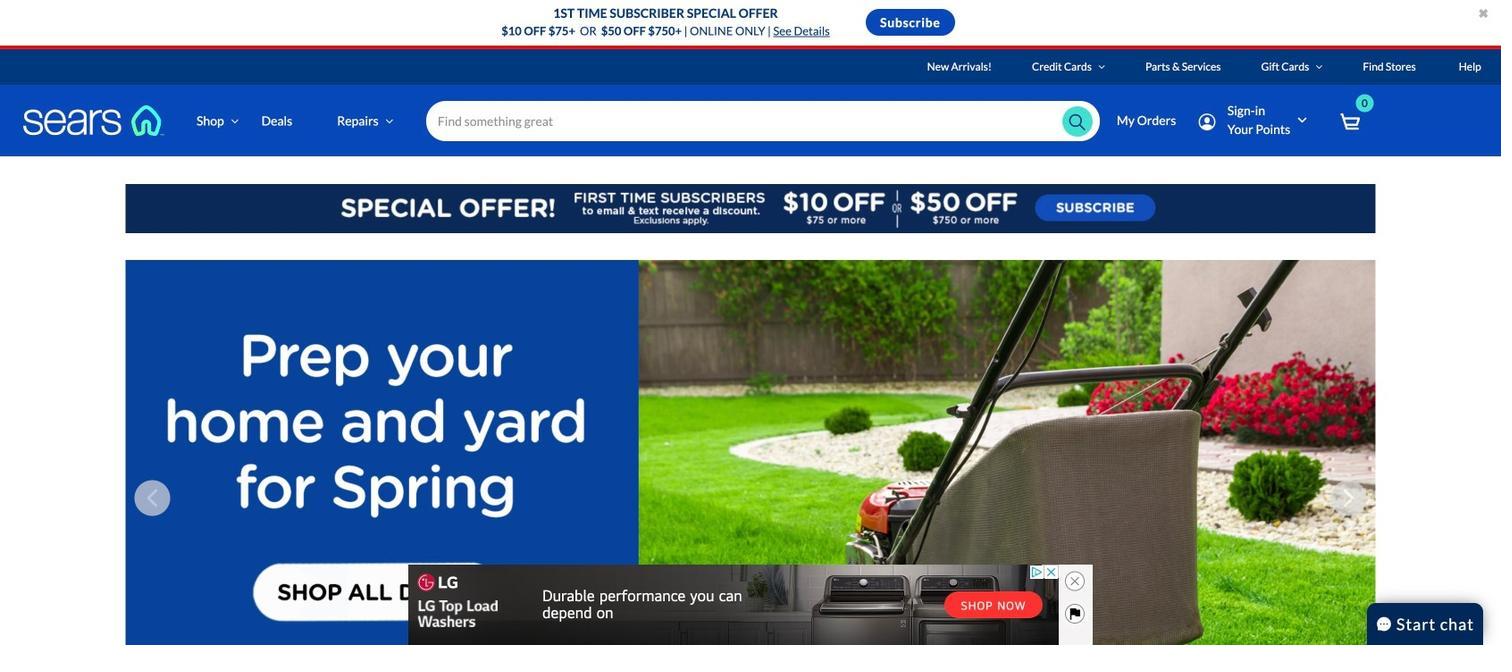 Task type: vqa. For each thing, say whether or not it's contained in the screenshot.
LG 86UQ7590 86 inch Class UQ75 Series LED 4K UHD Smart webOS TV IMAGE
no



Task type: locate. For each thing, give the bounding box(es) containing it.
Search text field
[[426, 101, 1100, 141]]

1 angle down image from the left
[[231, 115, 239, 127]]

view cart image
[[1340, 112, 1360, 132]]

1 horizontal spatial angle down image
[[1316, 61, 1323, 72]]

banner
[[0, 49, 1501, 182]]

angle down image
[[231, 115, 239, 127], [386, 115, 394, 127]]

1 horizontal spatial angle down image
[[386, 115, 394, 127]]

2 angle down image from the left
[[1316, 61, 1323, 72]]

0 horizontal spatial angle down image
[[231, 115, 239, 127]]

0 horizontal spatial angle down image
[[1099, 61, 1105, 72]]

angle down image
[[1099, 61, 1105, 72], [1316, 61, 1323, 72]]

1 angle down image from the left
[[1099, 61, 1105, 72]]



Task type: describe. For each thing, give the bounding box(es) containing it.
2 angle down image from the left
[[386, 115, 394, 127]]

settings image
[[1199, 113, 1216, 131]]

home image
[[22, 105, 165, 137]]

advertisement element
[[408, 565, 1059, 645]]



